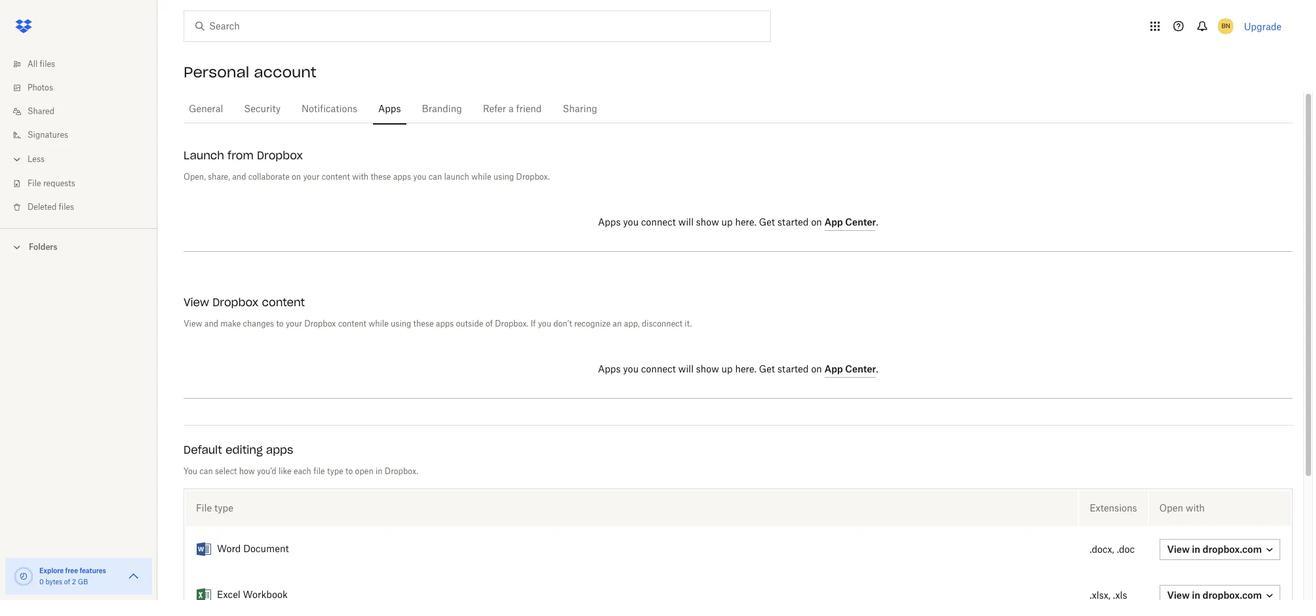 Task type: describe. For each thing, give the bounding box(es) containing it.
deleted
[[28, 203, 57, 211]]

like
[[279, 468, 292, 475]]

default
[[184, 443, 222, 456]]

view and make changes to your dropbox content while using these apps outside of dropbox. if you don't recognize an app, disconnect it.
[[184, 320, 692, 328]]

. for launch from dropbox
[[876, 218, 879, 228]]

make
[[221, 320, 241, 328]]

from
[[228, 149, 254, 162]]

all files
[[28, 60, 55, 68]]

explore
[[39, 567, 64, 575]]

0 vertical spatial dropbox.
[[516, 173, 550, 181]]

2 vertical spatial apps
[[266, 443, 293, 456]]

launch
[[444, 173, 469, 181]]

free
[[65, 567, 78, 575]]

files for deleted files
[[59, 203, 74, 211]]

tab list containing general
[[184, 92, 1293, 125]]

0 horizontal spatial these
[[371, 173, 391, 181]]

select
[[215, 468, 237, 475]]

less image
[[10, 153, 24, 166]]

.docx,
[[1090, 545, 1115, 555]]

an
[[613, 320, 622, 328]]

general tab
[[184, 94, 228, 125]]

will for launch from dropbox
[[679, 218, 694, 228]]

1 vertical spatial type
[[214, 502, 233, 514]]

apps inside apps 'tab'
[[378, 105, 401, 114]]

extensions
[[1090, 502, 1138, 514]]

0 vertical spatial type
[[327, 468, 344, 475]]

apps for launch from dropbox
[[598, 218, 621, 228]]

of inside explore free features 0 bytes of 2 gb
[[64, 579, 70, 586]]

center for content
[[846, 363, 876, 374]]

.doc
[[1117, 545, 1135, 555]]

view for view dropbox content
[[184, 296, 209, 309]]

view dropbox content
[[184, 296, 305, 309]]

0 vertical spatial dropbox
[[257, 149, 303, 162]]

if
[[531, 320, 536, 328]]

you'd
[[257, 468, 277, 475]]

photos link
[[10, 76, 157, 100]]

0 vertical spatial content
[[322, 173, 350, 181]]

1 vertical spatial apps
[[436, 320, 454, 328]]

.docx, .doc
[[1090, 545, 1135, 555]]

refer a friend tab
[[478, 94, 547, 125]]

branding
[[422, 105, 462, 114]]

your for dropbox
[[303, 173, 320, 181]]

a
[[509, 105, 514, 114]]

started for view dropbox content
[[778, 365, 809, 374]]

your for content
[[286, 320, 302, 328]]

bytes
[[46, 579, 62, 586]]

file
[[314, 468, 325, 475]]

apps you connect will show up here. get started on app center . for launch from dropbox
[[598, 216, 879, 228]]

editing
[[226, 443, 263, 456]]

open
[[355, 468, 374, 475]]

security tab
[[239, 94, 286, 125]]

1 vertical spatial these
[[414, 320, 434, 328]]

apps tab
[[373, 94, 406, 125]]

2 template stateless image from the top
[[196, 588, 212, 600]]

on for launch from dropbox
[[812, 218, 822, 228]]

collaborate
[[248, 173, 290, 181]]

personal
[[184, 63, 249, 81]]

0 horizontal spatial with
[[352, 173, 369, 181]]

changes
[[243, 320, 274, 328]]

recognize
[[574, 320, 611, 328]]

all
[[28, 60, 38, 68]]

1 vertical spatial dropbox.
[[495, 320, 529, 328]]

disconnect
[[642, 320, 683, 328]]

connect for view dropbox content
[[641, 365, 676, 374]]

word document
[[217, 545, 289, 554]]

here. for launch from dropbox
[[735, 218, 757, 228]]

refer a friend
[[483, 105, 542, 114]]

1 horizontal spatial apps
[[393, 173, 411, 181]]

here. for view dropbox content
[[735, 365, 757, 374]]

app center link for view dropbox content
[[825, 363, 876, 378]]

files for all files
[[40, 60, 55, 68]]

you
[[184, 468, 197, 475]]

will for view dropbox content
[[679, 365, 694, 374]]

in
[[376, 468, 383, 475]]

0 vertical spatial on
[[292, 173, 301, 181]]

photos
[[28, 84, 53, 92]]

file requests
[[28, 180, 75, 188]]

features
[[80, 567, 106, 575]]

file requests link
[[10, 172, 157, 195]]

1 horizontal spatial to
[[346, 468, 353, 475]]

account
[[254, 63, 317, 81]]

general
[[189, 105, 223, 114]]

0 horizontal spatial while
[[369, 320, 389, 328]]

2 vertical spatial dropbox.
[[385, 468, 418, 475]]

launch
[[184, 149, 224, 162]]

0 horizontal spatial to
[[276, 320, 284, 328]]

branding tab
[[417, 94, 467, 125]]

connect for launch from dropbox
[[641, 218, 676, 228]]



Task type: locate. For each thing, give the bounding box(es) containing it.
1 app from the top
[[825, 216, 843, 228]]

1 vertical spatial while
[[369, 320, 389, 328]]

0 horizontal spatial can
[[200, 468, 213, 475]]

word
[[217, 545, 241, 554]]

explore free features 0 bytes of 2 gb
[[39, 567, 106, 586]]

will
[[679, 218, 694, 228], [679, 365, 694, 374]]

1 will from the top
[[679, 218, 694, 228]]

1 vertical spatial show
[[696, 365, 719, 374]]

app for view dropbox content
[[825, 363, 843, 374]]

show
[[696, 218, 719, 228], [696, 365, 719, 374]]

type
[[327, 468, 344, 475], [214, 502, 233, 514]]

0 vertical spatial app
[[825, 216, 843, 228]]

view
[[184, 296, 209, 309], [184, 320, 202, 328]]

0 vertical spatial connect
[[641, 218, 676, 228]]

all files link
[[10, 52, 157, 76]]

1 vertical spatial app center link
[[825, 363, 876, 378]]

outside
[[456, 320, 484, 328]]

0 vertical spatial and
[[232, 173, 246, 181]]

1 here. from the top
[[735, 218, 757, 228]]

1 vertical spatial get
[[759, 365, 775, 374]]

1 vertical spatial to
[[346, 468, 353, 475]]

1 horizontal spatial files
[[59, 203, 74, 211]]

0 vertical spatial apps you connect will show up here. get started on app center .
[[598, 216, 879, 228]]

center for dropbox
[[846, 216, 876, 228]]

0 vertical spatial view
[[184, 296, 209, 309]]

2 vertical spatial apps
[[598, 365, 621, 374]]

personal account
[[184, 63, 317, 81]]

1 horizontal spatial using
[[494, 173, 514, 181]]

files right deleted
[[59, 203, 74, 211]]

app center link
[[825, 216, 876, 231], [825, 363, 876, 378]]

file for file type
[[196, 502, 212, 514]]

0 horizontal spatial apps
[[266, 443, 293, 456]]

1 vertical spatial using
[[391, 320, 411, 328]]

up for dropbox
[[722, 218, 733, 228]]

1 vertical spatial .
[[876, 365, 879, 374]]

2 get from the top
[[759, 365, 775, 374]]

sharing tab
[[558, 94, 603, 125]]

launch from dropbox
[[184, 149, 303, 162]]

1 vertical spatial of
[[64, 579, 70, 586]]

1 vertical spatial here.
[[735, 365, 757, 374]]

0 horizontal spatial files
[[40, 60, 55, 68]]

0 vertical spatial your
[[303, 173, 320, 181]]

0
[[39, 579, 44, 586]]

1 vertical spatial and
[[204, 320, 218, 328]]

get
[[759, 218, 775, 228], [759, 365, 775, 374]]

0 horizontal spatial your
[[286, 320, 302, 328]]

template stateless image
[[196, 542, 212, 557], [196, 588, 212, 600]]

1 vertical spatial apps you connect will show up here. get started on app center .
[[598, 363, 879, 374]]

2 app center link from the top
[[825, 363, 876, 378]]

dropbox.
[[516, 173, 550, 181], [495, 320, 529, 328], [385, 468, 418, 475]]

get for dropbox
[[759, 218, 775, 228]]

open
[[1160, 502, 1184, 514]]

1 vertical spatial with
[[1186, 502, 1205, 514]]

2 will from the top
[[679, 365, 694, 374]]

1 horizontal spatial while
[[472, 173, 492, 181]]

0 horizontal spatial type
[[214, 502, 233, 514]]

1 connect from the top
[[641, 218, 676, 228]]

show for view dropbox content
[[696, 365, 719, 374]]

security
[[244, 105, 281, 114]]

0 vertical spatial while
[[472, 173, 492, 181]]

deleted files
[[28, 203, 74, 211]]

deleted files link
[[10, 195, 157, 219]]

1 vertical spatial started
[[778, 365, 809, 374]]

type right 'file'
[[327, 468, 344, 475]]

notifications tab
[[296, 94, 363, 125]]

dropbox up collaborate
[[257, 149, 303, 162]]

0 vertical spatial can
[[429, 173, 442, 181]]

app
[[825, 216, 843, 228], [825, 363, 843, 374]]

1 horizontal spatial file
[[196, 502, 212, 514]]

0 vertical spatial with
[[352, 173, 369, 181]]

0 vertical spatial apps
[[378, 105, 401, 114]]

0 vertical spatial here.
[[735, 218, 757, 228]]

you can select how you'd like each file type to open in dropbox.
[[184, 468, 418, 475]]

1 horizontal spatial and
[[232, 173, 246, 181]]

0 vertical spatial get
[[759, 218, 775, 228]]

of right outside
[[486, 320, 493, 328]]

2 up from the top
[[722, 365, 733, 374]]

1 view from the top
[[184, 296, 209, 309]]

apps left launch
[[393, 173, 411, 181]]

share,
[[208, 173, 230, 181]]

0 vertical spatial center
[[846, 216, 876, 228]]

apps up like
[[266, 443, 293, 456]]

1 horizontal spatial your
[[303, 173, 320, 181]]

2 connect from the top
[[641, 365, 676, 374]]

on for view dropbox content
[[812, 365, 822, 374]]

1 template stateless image from the top
[[196, 542, 212, 557]]

less
[[28, 155, 45, 163]]

1 apps you connect will show up here. get started on app center . from the top
[[598, 216, 879, 228]]

1 horizontal spatial of
[[486, 320, 493, 328]]

1 horizontal spatial type
[[327, 468, 344, 475]]

file down you on the left of page
[[196, 502, 212, 514]]

you
[[413, 173, 427, 181], [623, 218, 639, 228], [538, 320, 552, 328], [623, 365, 639, 374]]

tab list
[[184, 92, 1293, 125]]

refer
[[483, 105, 506, 114]]

1 vertical spatial on
[[812, 218, 822, 228]]

2
[[72, 579, 76, 586]]

upgrade
[[1245, 21, 1282, 32]]

dropbox right 'changes'
[[304, 320, 336, 328]]

1 center from the top
[[846, 216, 876, 228]]

0 vertical spatial using
[[494, 173, 514, 181]]

1 vertical spatial template stateless image
[[196, 588, 212, 600]]

1 get from the top
[[759, 218, 775, 228]]

shared link
[[10, 100, 157, 123]]

with
[[352, 173, 369, 181], [1186, 502, 1205, 514]]

2 app from the top
[[825, 363, 843, 374]]

gb
[[78, 579, 88, 586]]

1 horizontal spatial these
[[414, 320, 434, 328]]

1 vertical spatial file
[[196, 502, 212, 514]]

apps for view dropbox content
[[598, 365, 621, 374]]

1 vertical spatial your
[[286, 320, 302, 328]]

2 vertical spatial content
[[338, 320, 367, 328]]

don't
[[554, 320, 572, 328]]

and right share,
[[232, 173, 246, 181]]

app center link for launch from dropbox
[[825, 216, 876, 231]]

0 vertical spatial file
[[28, 180, 41, 188]]

view for view and make changes to your dropbox content while using these apps outside of dropbox. if you don't recognize an app, disconnect it.
[[184, 320, 202, 328]]

up
[[722, 218, 733, 228], [722, 365, 733, 374]]

0 vertical spatial files
[[40, 60, 55, 68]]

can right you on the left of page
[[200, 468, 213, 475]]

default editing apps
[[184, 443, 293, 456]]

file down less
[[28, 180, 41, 188]]

app for launch from dropbox
[[825, 216, 843, 228]]

center
[[846, 216, 876, 228], [846, 363, 876, 374]]

apps you connect will show up here. get started on app center . for view dropbox content
[[598, 363, 879, 374]]

file type
[[196, 502, 233, 514]]

of left 2
[[64, 579, 70, 586]]

apps left outside
[[436, 320, 454, 328]]

0 vertical spatial show
[[696, 218, 719, 228]]

1 vertical spatial files
[[59, 203, 74, 211]]

0 vertical spatial of
[[486, 320, 493, 328]]

2 . from the top
[[876, 365, 879, 374]]

upgrade link
[[1245, 21, 1282, 32]]

2 apps you connect will show up here. get started on app center . from the top
[[598, 363, 879, 374]]

quota usage element
[[13, 566, 34, 587]]

0 horizontal spatial and
[[204, 320, 218, 328]]

your
[[303, 173, 320, 181], [286, 320, 302, 328]]

notifications
[[302, 105, 357, 114]]

1 vertical spatial center
[[846, 363, 876, 374]]

to left 'open'
[[346, 468, 353, 475]]

folders button
[[0, 237, 157, 256]]

0 vertical spatial template stateless image
[[196, 542, 212, 557]]

1 vertical spatial content
[[262, 296, 305, 309]]

to right 'changes'
[[276, 320, 284, 328]]

0 vertical spatial apps
[[393, 173, 411, 181]]

up for content
[[722, 365, 733, 374]]

each
[[294, 468, 311, 475]]

document
[[243, 545, 289, 554]]

your right 'changes'
[[286, 320, 302, 328]]

sharing
[[563, 105, 597, 114]]

0 horizontal spatial file
[[28, 180, 41, 188]]

1 . from the top
[[876, 218, 879, 228]]

friend
[[516, 105, 542, 114]]

open, share, and collaborate on your content with these apps you can launch while using dropbox.
[[184, 173, 550, 181]]

1 app center link from the top
[[825, 216, 876, 231]]

show for launch from dropbox
[[696, 218, 719, 228]]

0 vertical spatial up
[[722, 218, 733, 228]]

1 up from the top
[[722, 218, 733, 228]]

2 vertical spatial on
[[812, 365, 822, 374]]

shared
[[28, 108, 54, 115]]

started for launch from dropbox
[[778, 218, 809, 228]]

.
[[876, 218, 879, 228], [876, 365, 879, 374]]

0 vertical spatial app center link
[[825, 216, 876, 231]]

signatures link
[[10, 123, 157, 147]]

. for view dropbox content
[[876, 365, 879, 374]]

0 vertical spatial these
[[371, 173, 391, 181]]

apps
[[393, 173, 411, 181], [436, 320, 454, 328], [266, 443, 293, 456]]

0 horizontal spatial of
[[64, 579, 70, 586]]

1 horizontal spatial can
[[429, 173, 442, 181]]

it.
[[685, 320, 692, 328]]

files right all
[[40, 60, 55, 68]]

folders
[[29, 242, 57, 252]]

1 show from the top
[[696, 218, 719, 228]]

1 vertical spatial can
[[200, 468, 213, 475]]

2 horizontal spatial apps
[[436, 320, 454, 328]]

2 view from the top
[[184, 320, 202, 328]]

to
[[276, 320, 284, 328], [346, 468, 353, 475]]

connect
[[641, 218, 676, 228], [641, 365, 676, 374]]

2 center from the top
[[846, 363, 876, 374]]

these
[[371, 173, 391, 181], [414, 320, 434, 328]]

1 started from the top
[[778, 218, 809, 228]]

your right collaborate
[[303, 173, 320, 181]]

app,
[[624, 320, 640, 328]]

1 vertical spatial app
[[825, 363, 843, 374]]

while
[[472, 173, 492, 181], [369, 320, 389, 328]]

list containing all files
[[0, 45, 157, 228]]

signatures
[[28, 131, 68, 139]]

get for content
[[759, 365, 775, 374]]

started
[[778, 218, 809, 228], [778, 365, 809, 374]]

can left launch
[[429, 173, 442, 181]]

dropbox up make in the left of the page
[[213, 296, 259, 309]]

1 vertical spatial connect
[[641, 365, 676, 374]]

2 started from the top
[[778, 365, 809, 374]]

open with
[[1160, 502, 1205, 514]]

0 vertical spatial started
[[778, 218, 809, 228]]

1 horizontal spatial with
[[1186, 502, 1205, 514]]

and left make in the left of the page
[[204, 320, 218, 328]]

2 show from the top
[[696, 365, 719, 374]]

0 horizontal spatial using
[[391, 320, 411, 328]]

and
[[232, 173, 246, 181], [204, 320, 218, 328]]

1 vertical spatial dropbox
[[213, 296, 259, 309]]

content
[[322, 173, 350, 181], [262, 296, 305, 309], [338, 320, 367, 328]]

open,
[[184, 173, 206, 181]]

type down select
[[214, 502, 233, 514]]

0 vertical spatial to
[[276, 320, 284, 328]]

file for file requests
[[28, 180, 41, 188]]

how
[[239, 468, 255, 475]]

list
[[0, 45, 157, 228]]

dropbox image
[[10, 13, 37, 39]]

1 vertical spatial will
[[679, 365, 694, 374]]

0 vertical spatial .
[[876, 218, 879, 228]]

apps you connect will show up here. get started on app center .
[[598, 216, 879, 228], [598, 363, 879, 374]]

0 vertical spatial will
[[679, 218, 694, 228]]

1 vertical spatial apps
[[598, 218, 621, 228]]

1 vertical spatial view
[[184, 320, 202, 328]]

2 vertical spatial dropbox
[[304, 320, 336, 328]]

requests
[[43, 180, 75, 188]]

using
[[494, 173, 514, 181], [391, 320, 411, 328]]

2 here. from the top
[[735, 365, 757, 374]]

apps
[[378, 105, 401, 114], [598, 218, 621, 228], [598, 365, 621, 374]]

1 vertical spatial up
[[722, 365, 733, 374]]



Task type: vqa. For each thing, say whether or not it's contained in the screenshot.
"All files" list item
no



